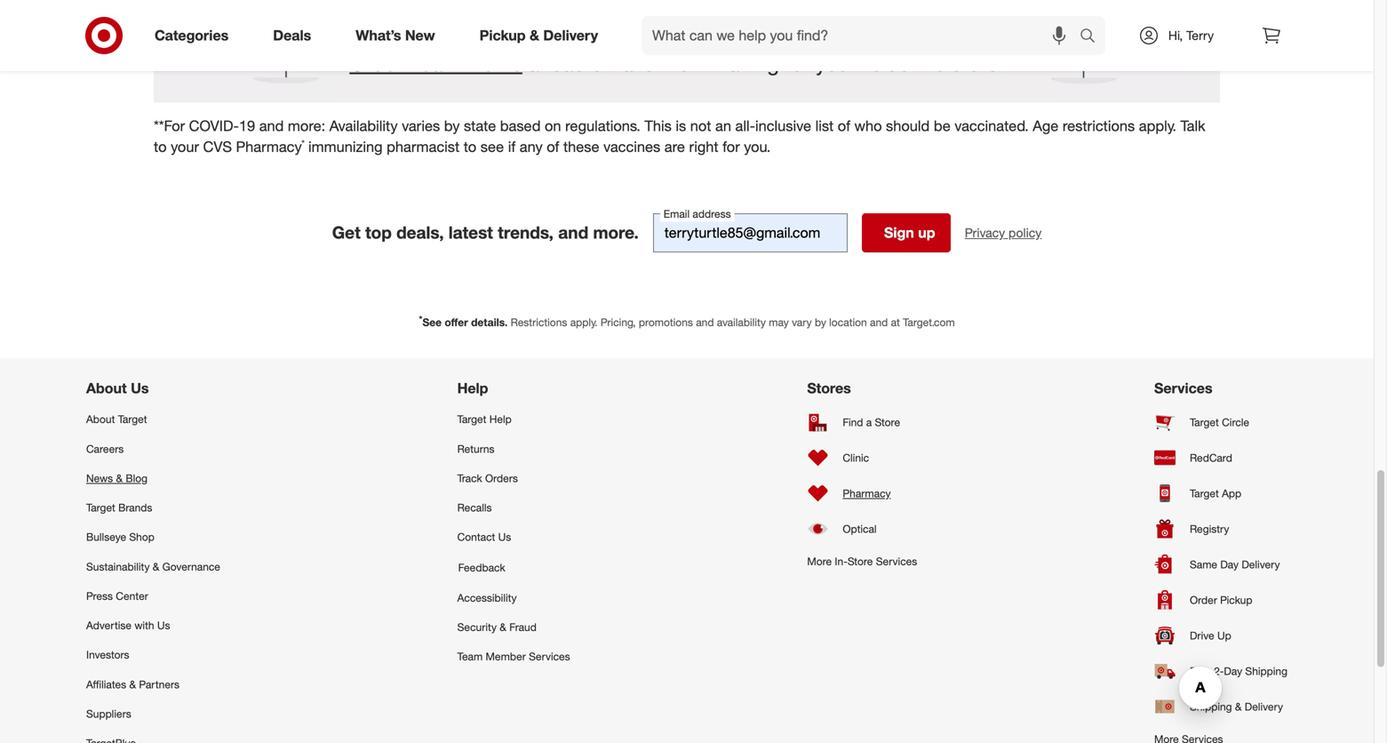 Task type: describe. For each thing, give the bounding box(es) containing it.
target app link
[[1155, 476, 1288, 511]]

advertise with us
[[86, 619, 170, 632]]

details.
[[471, 316, 508, 329]]

sustainability & governance link
[[86, 552, 220, 581]]

team
[[458, 650, 483, 664]]

order inside get it today order health items ahead & have them waiting for you inside the store.
[[350, 51, 403, 76]]

circle
[[1223, 416, 1250, 429]]

& inside get it today order health items ahead & have them waiting for you inside the store.
[[592, 51, 605, 76]]

sustainability
[[86, 560, 150, 573]]

pharmacy inside **for covid-19 and more: availability varies by state based on regulations. this is not an all‐inclusive list of who should be vaccinated. age restrictions apply. talk to your cvs pharmacy
[[236, 138, 302, 156]]

target circle
[[1191, 416, 1250, 429]]

advertise
[[86, 619, 132, 632]]

for inside get it today order health items ahead & have them waiting for you inside the store.
[[786, 51, 810, 76]]

more:
[[288, 117, 326, 135]]

same day delivery link
[[1155, 547, 1288, 583]]

1 vertical spatial of
[[547, 138, 560, 156]]

latest
[[449, 222, 493, 243]]

shipping & delivery link
[[1155, 689, 1288, 725]]

returns link
[[458, 434, 571, 464]]

day inside same day delivery link
[[1221, 558, 1240, 571]]

search
[[1072, 29, 1115, 46]]

team member services link
[[458, 642, 571, 672]]

sign
[[885, 224, 915, 241]]

find a store
[[843, 416, 901, 429]]

pricing,
[[601, 316, 636, 329]]

about for about us
[[86, 380, 127, 397]]

be
[[934, 117, 951, 135]]

top
[[365, 222, 392, 243]]

items
[[472, 51, 523, 76]]

more
[[808, 555, 832, 568]]

0 horizontal spatial help
[[458, 380, 489, 397]]

vaccines
[[604, 138, 661, 156]]

contact us
[[458, 531, 512, 544]]

varies
[[402, 117, 440, 135]]

1 vertical spatial pharmacy
[[843, 487, 891, 500]]

day inside free 2-day shipping "link"
[[1225, 665, 1243, 678]]

deals,
[[397, 222, 444, 243]]

bullseye shop
[[86, 531, 155, 544]]

us for contact us
[[498, 531, 512, 544]]

registry
[[1191, 522, 1230, 536]]

by inside * see offer details. restrictions apply. pricing, promotions and availability may vary by location and at target.com
[[815, 316, 827, 329]]

bullseye shop link
[[86, 523, 220, 552]]

sign up
[[885, 224, 936, 241]]

in-
[[835, 555, 848, 568]]

should
[[887, 117, 930, 135]]

partners
[[139, 678, 180, 691]]

stores
[[808, 380, 852, 397]]

& for pickup & delivery
[[530, 27, 540, 44]]

registry link
[[1155, 511, 1288, 547]]

immunizing
[[309, 138, 383, 156]]

target for target help
[[458, 413, 487, 426]]

brands
[[118, 501, 152, 514]]

clinic link
[[808, 440, 918, 476]]

order pickup
[[1191, 594, 1253, 607]]

us for about us
[[131, 380, 149, 397]]

restrictions
[[1063, 117, 1136, 135]]

target help link
[[458, 405, 571, 434]]

0 horizontal spatial for
[[723, 138, 740, 156]]

see
[[481, 138, 504, 156]]

& for news & blog
[[116, 472, 123, 485]]

categories link
[[140, 16, 251, 55]]

What can we help you find? suggestions appear below search field
[[642, 16, 1085, 55]]

see
[[423, 316, 442, 329]]

recalls
[[458, 501, 492, 514]]

**for
[[154, 117, 185, 135]]

drive
[[1191, 629, 1215, 642]]

& for shipping & delivery
[[1236, 700, 1243, 714]]

a
[[867, 416, 872, 429]]

to inside **for covid-19 and more: availability varies by state based on regulations. this is not an all‐inclusive list of who should be vaccinated. age restrictions apply. talk to your cvs pharmacy
[[154, 138, 167, 156]]

target down about us
[[118, 413, 147, 426]]

covid-
[[189, 117, 239, 135]]

up
[[1218, 629, 1232, 642]]

free 2-day shipping
[[1191, 665, 1288, 678]]

ahead
[[529, 51, 586, 76]]

suppliers
[[86, 707, 131, 721]]

security & fraud
[[458, 621, 537, 634]]

state
[[464, 117, 496, 135]]

2 horizontal spatial services
[[1155, 380, 1213, 397]]

about for about target
[[86, 413, 115, 426]]

optical link
[[808, 511, 918, 547]]

target for target brands
[[86, 501, 115, 514]]

0 horizontal spatial services
[[529, 650, 571, 664]]

promotions
[[639, 316, 693, 329]]

hi, terry
[[1169, 28, 1215, 43]]

target brands link
[[86, 493, 220, 523]]

same
[[1191, 558, 1218, 571]]

®
[[302, 138, 305, 149]]

feedback button
[[458, 552, 571, 583]]

target.com
[[904, 316, 956, 329]]

shipping & delivery
[[1191, 700, 1284, 714]]

pharmacy link
[[808, 476, 918, 511]]

drive up link
[[1155, 618, 1288, 654]]

track orders link
[[458, 464, 571, 493]]

these
[[564, 138, 600, 156]]

who
[[855, 117, 882, 135]]

* see offer details. restrictions apply. pricing, promotions and availability may vary by location and at target.com
[[419, 313, 956, 329]]

& for security & fraud
[[500, 621, 507, 634]]

contact
[[458, 531, 496, 544]]

cvs
[[203, 138, 232, 156]]

2-
[[1215, 665, 1225, 678]]

inside
[[856, 51, 911, 76]]

target circle link
[[1155, 405, 1288, 440]]

find a store link
[[808, 405, 918, 440]]



Task type: locate. For each thing, give the bounding box(es) containing it.
1 vertical spatial about
[[86, 413, 115, 426]]

track orders
[[458, 472, 518, 485]]

store down optical link at the right of the page
[[848, 555, 874, 568]]

2 to from the left
[[464, 138, 477, 156]]

2 vertical spatial us
[[157, 619, 170, 632]]

free
[[1191, 665, 1212, 678]]

0 vertical spatial apply.
[[1140, 117, 1177, 135]]

security & fraud link
[[458, 613, 571, 642]]

hi,
[[1169, 28, 1184, 43]]

target left app
[[1191, 487, 1220, 500]]

if
[[508, 138, 516, 156]]

get top deals, latest trends, and more.
[[332, 222, 639, 243]]

location
[[830, 316, 868, 329]]

target help
[[458, 413, 512, 426]]

advertise with us link
[[86, 611, 220, 640]]

0 vertical spatial help
[[458, 380, 489, 397]]

optical
[[843, 522, 877, 536]]

apply.
[[1140, 117, 1177, 135], [571, 316, 598, 329]]

us right contact
[[498, 531, 512, 544]]

us right "with"
[[157, 619, 170, 632]]

0 horizontal spatial store
[[848, 555, 874, 568]]

0 horizontal spatial us
[[131, 380, 149, 397]]

more in-store services link
[[808, 547, 918, 576]]

by inside **for covid-19 and more: availability varies by state based on regulations. this is not an all‐inclusive list of who should be vaccinated. age restrictions apply. talk to your cvs pharmacy
[[444, 117, 460, 135]]

apply. inside **for covid-19 and more: availability varies by state based on regulations. this is not an all‐inclusive list of who should be vaccinated. age restrictions apply. talk to your cvs pharmacy
[[1140, 117, 1177, 135]]

pickup up items
[[480, 27, 526, 44]]

1 horizontal spatial us
[[157, 619, 170, 632]]

0 vertical spatial us
[[131, 380, 149, 397]]

redcard
[[1191, 451, 1233, 465]]

get left top in the left of the page
[[332, 222, 361, 243]]

waiting
[[714, 51, 780, 76]]

pharmacy down 19
[[236, 138, 302, 156]]

0 horizontal spatial pickup
[[480, 27, 526, 44]]

2 about from the top
[[86, 413, 115, 426]]

fraud
[[510, 621, 537, 634]]

regulations.
[[566, 117, 641, 135]]

them
[[661, 51, 708, 76]]

0 horizontal spatial to
[[154, 138, 167, 156]]

0 horizontal spatial order
[[350, 51, 403, 76]]

press
[[86, 589, 113, 603]]

for left you
[[786, 51, 810, 76]]

delivery for same day delivery
[[1242, 558, 1281, 571]]

0 vertical spatial get
[[587, 6, 642, 45]]

investors link
[[86, 640, 220, 670]]

1 vertical spatial us
[[498, 531, 512, 544]]

and left availability
[[696, 316, 714, 329]]

team member services
[[458, 650, 571, 664]]

day
[[1221, 558, 1240, 571], [1225, 665, 1243, 678]]

to down **for
[[154, 138, 167, 156]]

0 horizontal spatial pharmacy
[[236, 138, 302, 156]]

store right a in the right bottom of the page
[[875, 416, 901, 429]]

target left the circle
[[1191, 416, 1220, 429]]

target down 'news'
[[86, 501, 115, 514]]

not
[[691, 117, 712, 135]]

0 horizontal spatial by
[[444, 117, 460, 135]]

1 vertical spatial by
[[815, 316, 827, 329]]

1 vertical spatial delivery
[[1242, 558, 1281, 571]]

1 horizontal spatial by
[[815, 316, 827, 329]]

1 vertical spatial get
[[332, 222, 361, 243]]

up
[[919, 224, 936, 241]]

what's
[[356, 27, 401, 44]]

1 vertical spatial order
[[1191, 594, 1218, 607]]

1 horizontal spatial pickup
[[1221, 594, 1253, 607]]

all‐inclusive
[[736, 117, 812, 135]]

blog
[[126, 472, 148, 485]]

1 vertical spatial store
[[848, 555, 874, 568]]

services down optical link at the right of the page
[[876, 555, 918, 568]]

0 vertical spatial pickup
[[480, 27, 526, 44]]

apply. left talk
[[1140, 117, 1177, 135]]

store for in-
[[848, 555, 874, 568]]

are
[[665, 138, 685, 156]]

0 vertical spatial pharmacy
[[236, 138, 302, 156]]

of right list
[[838, 117, 851, 135]]

apply. left pricing,
[[571, 316, 598, 329]]

the
[[916, 51, 946, 76]]

delivery for shipping & delivery
[[1246, 700, 1284, 714]]

1 about from the top
[[86, 380, 127, 397]]

1 horizontal spatial of
[[838, 117, 851, 135]]

1 horizontal spatial for
[[786, 51, 810, 76]]

shipping inside "link"
[[1246, 665, 1288, 678]]

age
[[1033, 117, 1059, 135]]

2 horizontal spatial us
[[498, 531, 512, 544]]

0 vertical spatial services
[[1155, 380, 1213, 397]]

& left "blog"
[[116, 472, 123, 485]]

1 horizontal spatial shipping
[[1246, 665, 1288, 678]]

press center link
[[86, 581, 220, 611]]

same day delivery
[[1191, 558, 1281, 571]]

services up "target circle" on the bottom right of the page
[[1155, 380, 1213, 397]]

order down what's
[[350, 51, 403, 76]]

order down same at the bottom right
[[1191, 594, 1218, 607]]

redcard link
[[1155, 440, 1288, 476]]

what's new
[[356, 27, 435, 44]]

accessibility
[[458, 591, 517, 605]]

shipping inside 'link'
[[1191, 700, 1233, 714]]

order pickup link
[[1155, 583, 1288, 618]]

with
[[135, 619, 154, 632]]

0 vertical spatial store
[[875, 416, 901, 429]]

target up returns
[[458, 413, 487, 426]]

an
[[716, 117, 732, 135]]

right
[[690, 138, 719, 156]]

news & blog
[[86, 472, 148, 485]]

policy
[[1009, 225, 1042, 240]]

1 vertical spatial day
[[1225, 665, 1243, 678]]

0 horizontal spatial get
[[332, 222, 361, 243]]

0 horizontal spatial apply.
[[571, 316, 598, 329]]

target app
[[1191, 487, 1242, 500]]

shipping up shipping & delivery
[[1246, 665, 1288, 678]]

recalls link
[[458, 493, 571, 523]]

it
[[651, 6, 671, 45]]

of down on
[[547, 138, 560, 156]]

pickup inside pickup & delivery link
[[480, 27, 526, 44]]

and right 19
[[259, 117, 284, 135]]

1 horizontal spatial services
[[876, 555, 918, 568]]

1 vertical spatial pickup
[[1221, 594, 1253, 607]]

1 vertical spatial help
[[490, 413, 512, 426]]

governance
[[162, 560, 220, 573]]

1 horizontal spatial order
[[1191, 594, 1218, 607]]

& down free 2-day shipping
[[1236, 700, 1243, 714]]

delivery down free 2-day shipping
[[1246, 700, 1284, 714]]

delivery for pickup & delivery
[[544, 27, 598, 44]]

1 to from the left
[[154, 138, 167, 156]]

to left see
[[464, 138, 477, 156]]

1 horizontal spatial pharmacy
[[843, 487, 891, 500]]

get up have
[[587, 6, 642, 45]]

and left more. at the top left
[[559, 222, 589, 243]]

2 vertical spatial delivery
[[1246, 700, 1284, 714]]

& up ahead
[[530, 27, 540, 44]]

news
[[86, 472, 113, 485]]

1 horizontal spatial to
[[464, 138, 477, 156]]

0 vertical spatial delivery
[[544, 27, 598, 44]]

us inside contact us link
[[498, 531, 512, 544]]

1 vertical spatial for
[[723, 138, 740, 156]]

affiliates
[[86, 678, 126, 691]]

& for affiliates & partners
[[129, 678, 136, 691]]

and inside **for covid-19 and more: availability varies by state based on regulations. this is not an all‐inclusive list of who should be vaccinated. age restrictions apply. talk to your cvs pharmacy
[[259, 117, 284, 135]]

at
[[891, 316, 901, 329]]

press center
[[86, 589, 148, 603]]

pharmacy down the clinic link
[[843, 487, 891, 500]]

center
[[116, 589, 148, 603]]

0 vertical spatial of
[[838, 117, 851, 135]]

0 horizontal spatial shipping
[[1191, 700, 1233, 714]]

help up target help
[[458, 380, 489, 397]]

have
[[611, 51, 655, 76]]

**for covid-19 and more: availability varies by state based on regulations. this is not an all‐inclusive list of who should be vaccinated. age restrictions apply. talk to your cvs pharmacy
[[154, 117, 1206, 156]]

get for it
[[587, 6, 642, 45]]

about up the about target
[[86, 380, 127, 397]]

privacy
[[965, 225, 1006, 240]]

suppliers link
[[86, 699, 220, 729]]

& down the bullseye shop link
[[153, 560, 159, 573]]

0 horizontal spatial of
[[547, 138, 560, 156]]

day right same at the bottom right
[[1221, 558, 1240, 571]]

target for target app
[[1191, 487, 1220, 500]]

of inside **for covid-19 and more: availability varies by state based on regulations. this is not an all‐inclusive list of who should be vaccinated. age restrictions apply. talk to your cvs pharmacy
[[838, 117, 851, 135]]

any
[[520, 138, 543, 156]]

delivery up order pickup
[[1242, 558, 1281, 571]]

by right vary
[[815, 316, 827, 329]]

1 horizontal spatial get
[[587, 6, 642, 45]]

by left "state" on the top
[[444, 117, 460, 135]]

delivery up ahead
[[544, 27, 598, 44]]

pickup down same day delivery on the bottom
[[1221, 594, 1253, 607]]

is
[[676, 117, 687, 135]]

get inside get it today order health items ahead & have them waiting for you inside the store.
[[587, 6, 642, 45]]

may
[[769, 316, 789, 329]]

2 vertical spatial services
[[529, 650, 571, 664]]

careers
[[86, 442, 124, 455]]

1 horizontal spatial apply.
[[1140, 117, 1177, 135]]

& right affiliates at the left bottom of the page
[[129, 678, 136, 691]]

availability
[[330, 117, 398, 135]]

1 vertical spatial apply.
[[571, 316, 598, 329]]

0 vertical spatial day
[[1221, 558, 1240, 571]]

help inside target help link
[[490, 413, 512, 426]]

& left "fraud"
[[500, 621, 507, 634]]

apply. inside * see offer details. restrictions apply. pricing, promotions and availability may vary by location and at target.com
[[571, 316, 598, 329]]

news & blog link
[[86, 464, 220, 493]]

0 vertical spatial about
[[86, 380, 127, 397]]

&
[[530, 27, 540, 44], [592, 51, 605, 76], [116, 472, 123, 485], [153, 560, 159, 573], [500, 621, 507, 634], [129, 678, 136, 691], [1236, 700, 1243, 714]]

about target
[[86, 413, 147, 426]]

pickup inside order pickup link
[[1221, 594, 1253, 607]]

for
[[786, 51, 810, 76], [723, 138, 740, 156]]

and
[[259, 117, 284, 135], [559, 222, 589, 243], [696, 316, 714, 329], [871, 316, 889, 329]]

0 vertical spatial for
[[786, 51, 810, 76]]

help up the returns link
[[490, 413, 512, 426]]

pickup & delivery
[[480, 27, 598, 44]]

1 vertical spatial services
[[876, 555, 918, 568]]

this
[[645, 117, 672, 135]]

store
[[875, 416, 901, 429], [848, 555, 874, 568]]

& for sustainability & governance
[[153, 560, 159, 573]]

1 horizontal spatial help
[[490, 413, 512, 426]]

security
[[458, 621, 497, 634]]

and left at
[[871, 316, 889, 329]]

pharmacy
[[236, 138, 302, 156], [843, 487, 891, 500]]

your
[[171, 138, 199, 156]]

about up careers
[[86, 413, 115, 426]]

store for a
[[875, 416, 901, 429]]

services down "fraud"
[[529, 650, 571, 664]]

0 vertical spatial shipping
[[1246, 665, 1288, 678]]

for down an at the top right of the page
[[723, 138, 740, 156]]

privacy policy link
[[965, 224, 1042, 242]]

0 vertical spatial order
[[350, 51, 403, 76]]

& left have
[[592, 51, 605, 76]]

delivery inside 'link'
[[1246, 700, 1284, 714]]

1 horizontal spatial store
[[875, 416, 901, 429]]

target for target circle
[[1191, 416, 1220, 429]]

0 vertical spatial by
[[444, 117, 460, 135]]

None text field
[[653, 213, 848, 253]]

shipping down '2-'
[[1191, 700, 1233, 714]]

& inside 'link'
[[1236, 700, 1243, 714]]

us inside advertise with us link
[[157, 619, 170, 632]]

free 2-day shipping link
[[1155, 654, 1288, 689]]

health
[[409, 51, 466, 76]]

returns
[[458, 442, 495, 455]]

us up about target link
[[131, 380, 149, 397]]

day right free
[[1225, 665, 1243, 678]]

today
[[680, 6, 766, 45]]

vaccinated.
[[955, 117, 1029, 135]]

get for top
[[332, 222, 361, 243]]

1 vertical spatial shipping
[[1191, 700, 1233, 714]]



Task type: vqa. For each thing, say whether or not it's contained in the screenshot.
Item Type to the right
no



